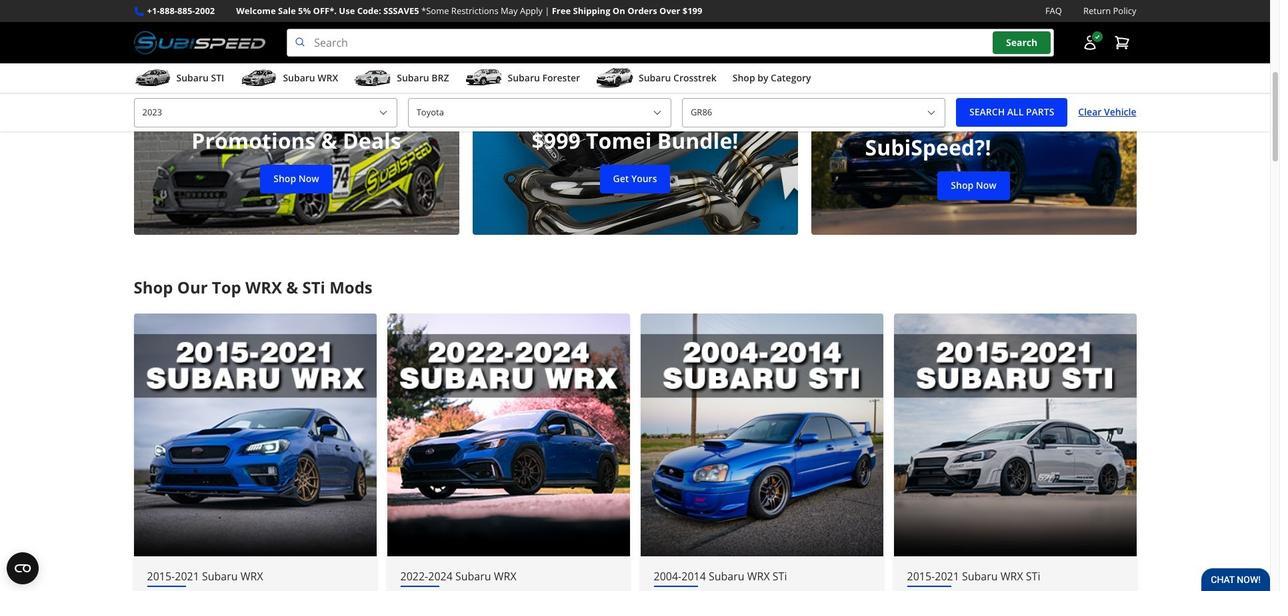 Task type: vqa. For each thing, say whether or not it's contained in the screenshot.
4 at left bottom
no



Task type: locate. For each thing, give the bounding box(es) containing it.
a subaru forester thumbnail image image
[[465, 68, 503, 88]]

coilovers image
[[473, 30, 798, 235]]

open widget image
[[7, 552, 39, 584]]

a subaru sti thumbnail image image
[[134, 68, 171, 88]]

Select Model button
[[682, 98, 946, 127]]

2015-21 wrx mods image
[[134, 313, 377, 556]]

wrx sti mods image
[[641, 313, 884, 556]]

select model image
[[927, 107, 937, 118]]

select make image
[[652, 107, 663, 118]]

Select Year button
[[134, 98, 397, 127]]



Task type: describe. For each thing, give the bounding box(es) containing it.
subispeed logo image
[[134, 29, 266, 57]]

select year image
[[378, 107, 389, 118]]

2022-2024 wrx mods image
[[387, 313, 630, 556]]

2015-2021 wrx sti aftermarket parts image
[[894, 313, 1137, 556]]

a subaru crosstrek thumbnail image image
[[596, 68, 634, 88]]

a subaru wrx thumbnail image image
[[240, 68, 278, 88]]

search input field
[[287, 29, 1054, 57]]

Select Make button
[[408, 98, 672, 127]]

deals image
[[134, 30, 459, 235]]

button image
[[1082, 35, 1098, 51]]

earn rewards image
[[811, 30, 1137, 235]]

a subaru brz thumbnail image image
[[354, 68, 392, 88]]



